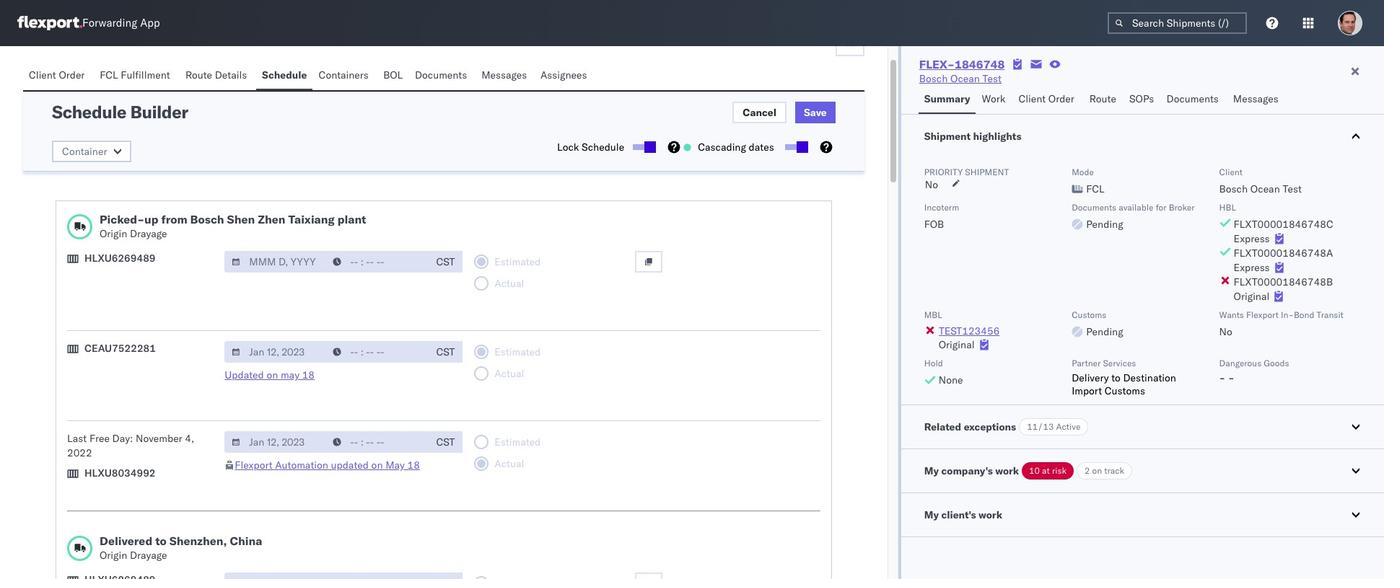 Task type: vqa. For each thing, say whether or not it's contained in the screenshot.
second MMM D, YYYY text field from the top of the page
yes



Task type: describe. For each thing, give the bounding box(es) containing it.
summary
[[924, 92, 970, 105]]

assignees button
[[535, 62, 595, 90]]

save button
[[795, 102, 835, 123]]

0 vertical spatial 18
[[302, 369, 315, 382]]

dates
[[749, 141, 774, 154]]

cancel button
[[733, 102, 787, 123]]

pending for documents available for broker
[[1086, 218, 1123, 231]]

test123456
[[939, 325, 1000, 338]]

updated
[[225, 369, 264, 382]]

import
[[1072, 385, 1102, 398]]

hlxu6269489
[[84, 252, 156, 265]]

0 horizontal spatial documents button
[[409, 62, 476, 90]]

mode
[[1072, 167, 1094, 178]]

related
[[924, 421, 961, 434]]

delivery
[[1072, 372, 1109, 385]]

shipment highlights
[[924, 130, 1021, 143]]

delivered to shenzhen, china origin drayage
[[100, 534, 262, 562]]

updated on may 18 button
[[225, 369, 315, 382]]

10
[[1029, 465, 1040, 476]]

fcl fulfillment
[[100, 69, 170, 82]]

11/13 active
[[1027, 421, 1080, 432]]

2022
[[67, 447, 92, 460]]

test inside client bosch ocean test incoterm fob
[[1283, 183, 1302, 196]]

last
[[67, 432, 87, 445]]

flexport automation updated on may 18 button
[[235, 459, 420, 472]]

my client's work
[[924, 509, 1002, 522]]

flxt00001846748b
[[1234, 276, 1333, 289]]

0 horizontal spatial ocean
[[950, 72, 980, 85]]

origin inside picked-up from bosch shen zhen taixiang plant origin drayage
[[100, 227, 127, 240]]

drayage inside picked-up from bosch shen zhen taixiang plant origin drayage
[[130, 227, 167, 240]]

to inside partner services delivery to destination import customs
[[1111, 372, 1121, 385]]

flxt00001846748c
[[1234, 218, 1333, 231]]

cascading dates
[[698, 141, 774, 154]]

route for route
[[1089, 92, 1116, 105]]

0 horizontal spatial messages button
[[476, 62, 535, 90]]

my client's work button
[[901, 494, 1384, 537]]

wants
[[1219, 310, 1244, 320]]

route details
[[185, 69, 247, 82]]

on for updated
[[267, 369, 278, 382]]

bosch ocean test link
[[919, 71, 1002, 86]]

broker
[[1169, 202, 1195, 213]]

0 vertical spatial no
[[925, 178, 938, 191]]

flexport. image
[[17, 16, 82, 30]]

documents for documents available for broker
[[1072, 202, 1116, 213]]

schedule button
[[256, 62, 313, 90]]

1 - from the left
[[1219, 372, 1225, 385]]

pending for customs
[[1086, 325, 1123, 338]]

0 horizontal spatial client order button
[[23, 62, 94, 90]]

taixiang
[[288, 212, 335, 227]]

messages for the leftmost messages button
[[481, 69, 527, 82]]

hold
[[924, 358, 943, 369]]

shenzhen,
[[169, 534, 227, 548]]

work button
[[976, 86, 1013, 114]]

incoterm
[[924, 202, 959, 213]]

services
[[1103, 358, 1136, 369]]

save
[[804, 106, 827, 119]]

for
[[1156, 202, 1167, 213]]

flexport inside wants flexport in-bond transit no
[[1246, 310, 1279, 320]]

ocean inside client bosch ocean test incoterm fob
[[1250, 183, 1280, 196]]

client bosch ocean test incoterm fob
[[924, 167, 1302, 231]]

shen
[[227, 212, 255, 227]]

partner services delivery to destination import customs
[[1072, 358, 1176, 398]]

cst for second -- : -- -- text box from the bottom
[[436, 436, 455, 449]]

forwarding app link
[[17, 16, 160, 30]]

flex-1846748
[[919, 57, 1005, 71]]

builder
[[130, 101, 188, 123]]

bosch inside picked-up from bosch shen zhen taixiang plant origin drayage
[[190, 212, 224, 227]]

picked-up from bosch shen zhen taixiang plant origin drayage
[[100, 212, 366, 240]]

2 vertical spatial schedule
[[582, 141, 624, 154]]

mmm d, yyyy text field for second -- : -- -- text box from the bottom
[[225, 432, 327, 453]]

related exceptions
[[924, 421, 1016, 434]]

available
[[1119, 202, 1153, 213]]

fcl for fcl fulfillment
[[100, 69, 118, 82]]

1 horizontal spatial client order button
[[1013, 86, 1084, 114]]

at
[[1042, 465, 1050, 476]]

plant
[[337, 212, 366, 227]]

documents for the leftmost documents button
[[415, 69, 467, 82]]

work
[[982, 92, 1005, 105]]

documents available for broker
[[1072, 202, 1195, 213]]

exceptions
[[964, 421, 1016, 434]]

free
[[89, 432, 110, 445]]

11/13
[[1027, 421, 1054, 432]]

fulfillment
[[121, 69, 170, 82]]

drayage inside delivered to shenzhen, china origin drayage
[[130, 549, 167, 562]]

3 -- : -- -- text field from the top
[[326, 573, 428, 579]]

client's
[[941, 509, 976, 522]]

priority shipment
[[924, 167, 1009, 178]]

MMM D, YYYY text field
[[225, 251, 327, 273]]

bol button
[[378, 62, 409, 90]]

0 vertical spatial customs
[[1072, 310, 1106, 320]]

may
[[281, 369, 299, 382]]

flex-
[[919, 57, 955, 71]]

assignees
[[540, 69, 587, 82]]

schedule for schedule
[[262, 69, 307, 82]]

track
[[1104, 465, 1124, 476]]

active
[[1056, 421, 1080, 432]]

bosch ocean test
[[919, 72, 1002, 85]]

shipment
[[965, 167, 1009, 178]]

updated
[[331, 459, 369, 472]]

app
[[140, 16, 160, 30]]

2 - from the left
[[1228, 372, 1234, 385]]

messages for the rightmost messages button
[[1233, 92, 1279, 105]]

sops
[[1129, 92, 1154, 105]]

express for flxt00001846748c
[[1234, 232, 1270, 245]]

container
[[62, 145, 107, 158]]

fob
[[924, 218, 944, 231]]

0 vertical spatial client
[[29, 69, 56, 82]]

company's
[[941, 465, 993, 478]]

1 vertical spatial client order
[[1019, 92, 1074, 105]]

summary button
[[918, 86, 976, 114]]



Task type: locate. For each thing, give the bounding box(es) containing it.
0 vertical spatial schedule
[[262, 69, 307, 82]]

0 vertical spatial -- : -- -- text field
[[326, 251, 428, 273]]

1 vertical spatial fcl
[[1086, 183, 1104, 196]]

mmm d, yyyy text field for -- : -- -- text field
[[225, 341, 327, 363]]

to down services
[[1111, 372, 1121, 385]]

mmm d, yyyy text field down china
[[225, 573, 327, 579]]

schedule right details
[[262, 69, 307, 82]]

customs down services
[[1105, 385, 1145, 398]]

0 horizontal spatial flexport
[[235, 459, 273, 472]]

test123456 button
[[939, 325, 1000, 338]]

0 vertical spatial flexport
[[1246, 310, 1279, 320]]

1 vertical spatial route
[[1089, 92, 1116, 105]]

lock
[[557, 141, 579, 154]]

0 horizontal spatial to
[[155, 534, 166, 548]]

0 vertical spatial test
[[983, 72, 1002, 85]]

route button
[[1084, 86, 1124, 114]]

1 vertical spatial mmm d, yyyy text field
[[225, 432, 327, 453]]

work for my company's work
[[995, 465, 1019, 478]]

shipment
[[924, 130, 971, 143]]

1 vertical spatial my
[[924, 509, 939, 522]]

my left client's in the bottom right of the page
[[924, 509, 939, 522]]

drayage
[[130, 227, 167, 240], [130, 549, 167, 562]]

client order down flexport. image
[[29, 69, 85, 82]]

client down flexport. image
[[29, 69, 56, 82]]

1 horizontal spatial ocean
[[1250, 183, 1280, 196]]

2 express from the top
[[1234, 261, 1270, 274]]

original down test123456
[[939, 338, 975, 351]]

ocean
[[950, 72, 980, 85], [1250, 183, 1280, 196]]

1 -- : -- -- text field from the top
[[326, 251, 428, 273]]

client right the work button
[[1019, 92, 1046, 105]]

2 vertical spatial cst
[[436, 436, 455, 449]]

may
[[385, 459, 405, 472]]

schedule builder
[[52, 101, 188, 123]]

1846748
[[955, 57, 1005, 71]]

schedule for schedule builder
[[52, 101, 126, 123]]

1 origin from the top
[[100, 227, 127, 240]]

client inside client bosch ocean test incoterm fob
[[1219, 167, 1243, 178]]

2
[[1085, 465, 1090, 476]]

bol
[[383, 69, 403, 82]]

my for my company's work
[[924, 465, 939, 478]]

0 vertical spatial my
[[924, 465, 939, 478]]

2 vertical spatial client
[[1219, 167, 1243, 178]]

1 vertical spatial bosch
[[1219, 183, 1248, 196]]

priority
[[924, 167, 963, 178]]

client order button right work
[[1013, 86, 1084, 114]]

0 vertical spatial to
[[1111, 372, 1121, 385]]

1 horizontal spatial on
[[371, 459, 383, 472]]

1 express from the top
[[1234, 232, 1270, 245]]

1 horizontal spatial fcl
[[1086, 183, 1104, 196]]

ocean down flex-1846748 link
[[950, 72, 980, 85]]

route left sops
[[1089, 92, 1116, 105]]

my inside 'button'
[[924, 509, 939, 522]]

1 vertical spatial messages
[[1233, 92, 1279, 105]]

0 vertical spatial drayage
[[130, 227, 167, 240]]

customs
[[1072, 310, 1106, 320], [1105, 385, 1145, 398]]

1 vertical spatial cst
[[436, 346, 455, 359]]

on left may
[[267, 369, 278, 382]]

0 vertical spatial work
[[995, 465, 1019, 478]]

cst for -- : -- -- text field
[[436, 346, 455, 359]]

2 vertical spatial -- : -- -- text field
[[326, 573, 428, 579]]

1 vertical spatial ocean
[[1250, 183, 1280, 196]]

2 horizontal spatial client
[[1219, 167, 1243, 178]]

fcl down mode in the right of the page
[[1086, 183, 1104, 196]]

forwarding app
[[82, 16, 160, 30]]

work
[[995, 465, 1019, 478], [979, 509, 1002, 522]]

work left 10
[[995, 465, 1019, 478]]

express up flxt00001846748a
[[1234, 232, 1270, 245]]

1 horizontal spatial client order
[[1019, 92, 1074, 105]]

origin
[[100, 227, 127, 240], [100, 549, 127, 562]]

1 vertical spatial no
[[1219, 325, 1232, 338]]

client order right the work button
[[1019, 92, 1074, 105]]

china
[[230, 534, 262, 548]]

2 vertical spatial documents
[[1072, 202, 1116, 213]]

1 vertical spatial work
[[979, 509, 1002, 522]]

0 vertical spatial ocean
[[950, 72, 980, 85]]

documents right bol button
[[415, 69, 467, 82]]

1 vertical spatial 18
[[407, 459, 420, 472]]

hlxu8034992
[[84, 467, 156, 480]]

cst for 1st -- : -- -- text box from the top of the page
[[436, 255, 455, 268]]

1 horizontal spatial 18
[[407, 459, 420, 472]]

partner
[[1072, 358, 1101, 369]]

origin inside delivered to shenzhen, china origin drayage
[[100, 549, 127, 562]]

mmm d, yyyy text field for first -- : -- -- text box from the bottom
[[225, 573, 327, 579]]

1 vertical spatial flexport
[[235, 459, 273, 472]]

november
[[136, 432, 182, 445]]

0 horizontal spatial bosch
[[190, 212, 224, 227]]

2 vertical spatial bosch
[[190, 212, 224, 227]]

0 vertical spatial original
[[1234, 290, 1270, 303]]

flxt00001846748a
[[1234, 247, 1333, 260]]

2 mmm d, yyyy text field from the top
[[225, 432, 327, 453]]

route
[[185, 69, 212, 82], [1089, 92, 1116, 105]]

1 horizontal spatial original
[[1234, 290, 1270, 303]]

0 vertical spatial express
[[1234, 232, 1270, 245]]

origin down picked-
[[100, 227, 127, 240]]

my company's work
[[924, 465, 1019, 478]]

ocean up flxt00001846748c
[[1250, 183, 1280, 196]]

client
[[29, 69, 56, 82], [1019, 92, 1046, 105], [1219, 167, 1243, 178]]

0 vertical spatial mmm d, yyyy text field
[[225, 341, 327, 363]]

0 vertical spatial bosch
[[919, 72, 948, 85]]

0 vertical spatial cst
[[436, 255, 455, 268]]

no inside wants flexport in-bond transit no
[[1219, 325, 1232, 338]]

3 mmm d, yyyy text field from the top
[[225, 573, 327, 579]]

0 horizontal spatial client
[[29, 69, 56, 82]]

cancel
[[743, 106, 776, 119]]

documents
[[415, 69, 467, 82], [1166, 92, 1219, 105], [1072, 202, 1116, 213]]

flexport left in- on the bottom right of the page
[[1246, 310, 1279, 320]]

to inside delivered to shenzhen, china origin drayage
[[155, 534, 166, 548]]

goods
[[1264, 358, 1289, 369]]

schedule inside button
[[262, 69, 307, 82]]

1 horizontal spatial messages
[[1233, 92, 1279, 105]]

1 vertical spatial client
[[1019, 92, 1046, 105]]

0 horizontal spatial messages
[[481, 69, 527, 82]]

original
[[1234, 290, 1270, 303], [939, 338, 975, 351]]

drayage down up
[[130, 227, 167, 240]]

pending down documents available for broker
[[1086, 218, 1123, 231]]

to right "delivered"
[[155, 534, 166, 548]]

4,
[[185, 432, 194, 445]]

documents button
[[409, 62, 476, 90], [1161, 86, 1227, 114]]

0 horizontal spatial schedule
[[52, 101, 126, 123]]

1 horizontal spatial messages button
[[1227, 86, 1286, 114]]

pending up services
[[1086, 325, 1123, 338]]

2 on track
[[1085, 465, 1124, 476]]

on for 2
[[1092, 465, 1102, 476]]

documents right sops button
[[1166, 92, 1219, 105]]

express up flxt00001846748b
[[1234, 261, 1270, 274]]

0 horizontal spatial fcl
[[100, 69, 118, 82]]

client order button down flexport. image
[[23, 62, 94, 90]]

fcl left fulfillment at the left of the page
[[100, 69, 118, 82]]

0 vertical spatial client order
[[29, 69, 85, 82]]

-- : -- -- text field
[[326, 341, 428, 363]]

None checkbox
[[633, 144, 653, 150], [785, 144, 805, 150], [633, 144, 653, 150], [785, 144, 805, 150]]

test down 1846748
[[983, 72, 1002, 85]]

0 horizontal spatial test
[[983, 72, 1002, 85]]

1 vertical spatial schedule
[[52, 101, 126, 123]]

dangerous goods - -
[[1219, 358, 1289, 385]]

2 vertical spatial mmm d, yyyy text field
[[225, 573, 327, 579]]

3 cst from the top
[[436, 436, 455, 449]]

1 vertical spatial order
[[1048, 92, 1074, 105]]

2 cst from the top
[[436, 346, 455, 359]]

1 cst from the top
[[436, 255, 455, 268]]

documents for the right documents button
[[1166, 92, 1219, 105]]

mmm d, yyyy text field up automation
[[225, 432, 327, 453]]

containers
[[319, 69, 369, 82]]

from
[[161, 212, 187, 227]]

up
[[144, 212, 158, 227]]

1 vertical spatial origin
[[100, 549, 127, 562]]

0 vertical spatial messages
[[481, 69, 527, 82]]

2 horizontal spatial on
[[1092, 465, 1102, 476]]

1 horizontal spatial to
[[1111, 372, 1121, 385]]

0 vertical spatial order
[[59, 69, 85, 82]]

route inside route details button
[[185, 69, 212, 82]]

destination
[[1123, 372, 1176, 385]]

1 horizontal spatial client
[[1019, 92, 1046, 105]]

route for route details
[[185, 69, 212, 82]]

MMM D, YYYY text field
[[225, 341, 327, 363], [225, 432, 327, 453], [225, 573, 327, 579]]

none
[[939, 374, 963, 387]]

1 drayage from the top
[[130, 227, 167, 240]]

no
[[925, 178, 938, 191], [1219, 325, 1232, 338]]

pending
[[1086, 218, 1123, 231], [1086, 325, 1123, 338]]

1 horizontal spatial documents button
[[1161, 86, 1227, 114]]

1 horizontal spatial test
[[1283, 183, 1302, 196]]

18 right the may
[[407, 459, 420, 472]]

1 horizontal spatial order
[[1048, 92, 1074, 105]]

customs up partner
[[1072, 310, 1106, 320]]

shipment highlights button
[[901, 115, 1384, 158]]

sops button
[[1124, 86, 1161, 114]]

on left the may
[[371, 459, 383, 472]]

ceau7522281
[[84, 342, 156, 355]]

container button
[[52, 141, 132, 162]]

delivered
[[100, 534, 152, 548]]

1 my from the top
[[924, 465, 939, 478]]

0 horizontal spatial client order
[[29, 69, 85, 82]]

0 horizontal spatial 18
[[302, 369, 315, 382]]

work right client's in the bottom right of the page
[[979, 509, 1002, 522]]

mmm d, yyyy text field up updated on may 18
[[225, 341, 327, 363]]

route left details
[[185, 69, 212, 82]]

bosch up hbl
[[1219, 183, 1248, 196]]

2 my from the top
[[924, 509, 939, 522]]

schedule up container button
[[52, 101, 126, 123]]

Search Shipments (/) text field
[[1108, 12, 1247, 34]]

drayage down "delivered"
[[130, 549, 167, 562]]

2 origin from the top
[[100, 549, 127, 562]]

risk
[[1052, 465, 1066, 476]]

1 vertical spatial test
[[1283, 183, 1302, 196]]

0 horizontal spatial documents
[[415, 69, 467, 82]]

1 vertical spatial pending
[[1086, 325, 1123, 338]]

express for flxt00001846748a
[[1234, 261, 1270, 274]]

my
[[924, 465, 939, 478], [924, 509, 939, 522]]

1 vertical spatial customs
[[1105, 385, 1145, 398]]

1 vertical spatial original
[[939, 338, 975, 351]]

cascading
[[698, 141, 746, 154]]

0 vertical spatial origin
[[100, 227, 127, 240]]

documents button right sops
[[1161, 86, 1227, 114]]

0 horizontal spatial -
[[1219, 372, 1225, 385]]

2 drayage from the top
[[130, 549, 167, 562]]

cst
[[436, 255, 455, 268], [436, 346, 455, 359], [436, 436, 455, 449]]

schedule
[[262, 69, 307, 82], [52, 101, 126, 123], [582, 141, 624, 154]]

0 vertical spatial pending
[[1086, 218, 1123, 231]]

my left "company's"
[[924, 465, 939, 478]]

fcl fulfillment button
[[94, 62, 180, 90]]

express
[[1234, 232, 1270, 245], [1234, 261, 1270, 274]]

updated on may 18
[[225, 369, 315, 382]]

1 vertical spatial express
[[1234, 261, 1270, 274]]

1 horizontal spatial no
[[1219, 325, 1232, 338]]

2 -- : -- -- text field from the top
[[326, 432, 428, 453]]

to
[[1111, 372, 1121, 385], [155, 534, 166, 548]]

0 horizontal spatial original
[[939, 338, 975, 351]]

bosch inside client bosch ocean test incoterm fob
[[1219, 183, 1248, 196]]

-- : -- -- text field
[[326, 251, 428, 273], [326, 432, 428, 453], [326, 573, 428, 579]]

schedule right "lock"
[[582, 141, 624, 154]]

1 horizontal spatial bosch
[[919, 72, 948, 85]]

order down forwarding app link
[[59, 69, 85, 82]]

1 horizontal spatial documents
[[1072, 202, 1116, 213]]

0 horizontal spatial route
[[185, 69, 212, 82]]

original up wants
[[1234, 290, 1270, 303]]

1 horizontal spatial flexport
[[1246, 310, 1279, 320]]

1 horizontal spatial -
[[1228, 372, 1234, 385]]

in-
[[1281, 310, 1294, 320]]

2 pending from the top
[[1086, 325, 1123, 338]]

details
[[215, 69, 247, 82]]

no down 'priority'
[[925, 178, 938, 191]]

route inside route button
[[1089, 92, 1116, 105]]

on right 2
[[1092, 465, 1102, 476]]

18
[[302, 369, 315, 382], [407, 459, 420, 472]]

18 right may
[[302, 369, 315, 382]]

my for my client's work
[[924, 509, 939, 522]]

0 horizontal spatial order
[[59, 69, 85, 82]]

order left route button
[[1048, 92, 1074, 105]]

0 vertical spatial route
[[185, 69, 212, 82]]

-
[[1219, 372, 1225, 385], [1228, 372, 1234, 385]]

1 horizontal spatial route
[[1089, 92, 1116, 105]]

bosch down flex-
[[919, 72, 948, 85]]

1 vertical spatial drayage
[[130, 549, 167, 562]]

automation
[[275, 459, 328, 472]]

bond
[[1294, 310, 1314, 320]]

customs inside partner services delivery to destination import customs
[[1105, 385, 1145, 398]]

test up flxt00001846748c
[[1283, 183, 1302, 196]]

origin down "delivered"
[[100, 549, 127, 562]]

0 vertical spatial documents
[[415, 69, 467, 82]]

dangerous
[[1219, 358, 1261, 369]]

1 vertical spatial to
[[155, 534, 166, 548]]

day:
[[112, 432, 133, 445]]

flex-1846748 link
[[919, 57, 1005, 71]]

flexport left automation
[[235, 459, 273, 472]]

containers button
[[313, 62, 378, 90]]

0 vertical spatial fcl
[[100, 69, 118, 82]]

bosch right 'from'
[[190, 212, 224, 227]]

0 horizontal spatial on
[[267, 369, 278, 382]]

fcl inside fcl fulfillment button
[[100, 69, 118, 82]]

documents button right bol
[[409, 62, 476, 90]]

documents down mode in the right of the page
[[1072, 202, 1116, 213]]

work inside 'button'
[[979, 509, 1002, 522]]

2 horizontal spatial bosch
[[1219, 183, 1248, 196]]

fcl for fcl
[[1086, 183, 1104, 196]]

work for my client's work
[[979, 509, 1002, 522]]

1 pending from the top
[[1086, 218, 1123, 231]]

no down wants
[[1219, 325, 1232, 338]]

zhen
[[258, 212, 285, 227]]

client up hbl
[[1219, 167, 1243, 178]]

1 mmm d, yyyy text field from the top
[[225, 341, 327, 363]]



